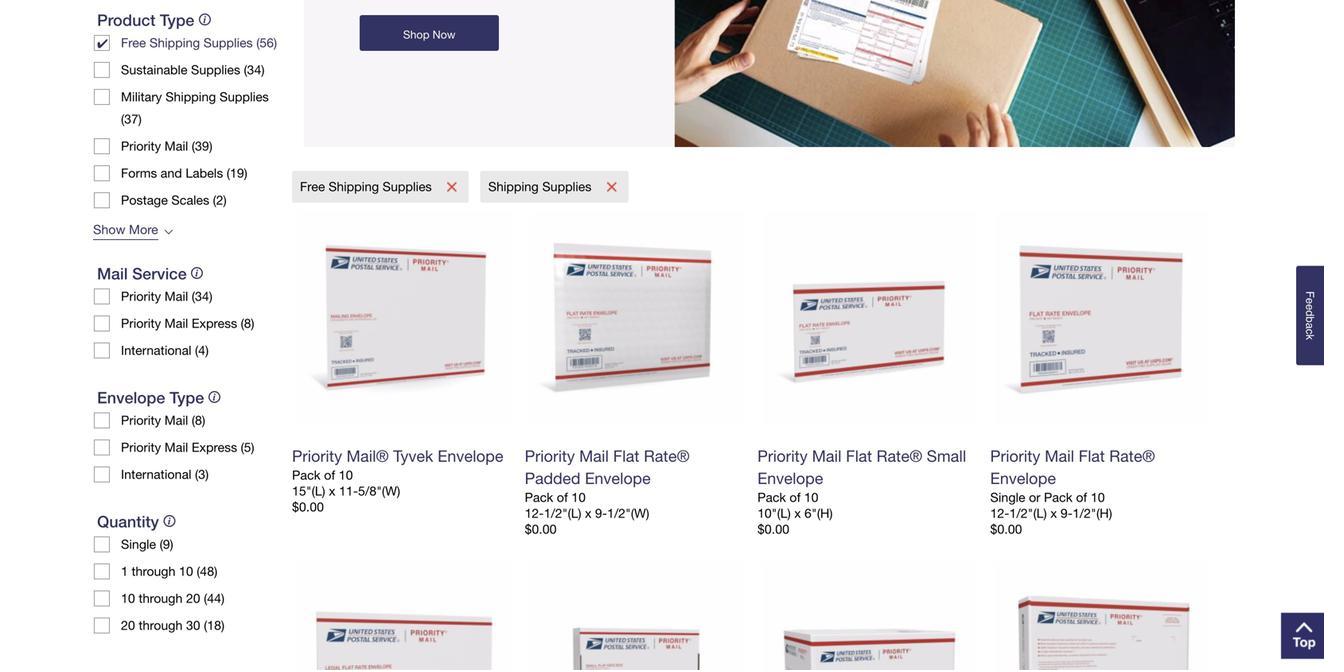 Task type: locate. For each thing, give the bounding box(es) containing it.
quantity
[[97, 513, 159, 532]]

rate® for priority mail flat rate® small envelope
[[877, 447, 922, 466]]

1 e from the top
[[1304, 298, 1316, 304]]

0 horizontal spatial free
[[121, 36, 146, 50]]

1 vertical spatial (34)
[[192, 289, 212, 304]]

shipping for (16)
[[175, 220, 226, 235]]

express for service
[[192, 316, 237, 331]]

envelope up or
[[990, 470, 1056, 488]]

priority for priority mail flat rate® small envelope pack of 10 10"(l) x 6"(h) $0.00
[[758, 447, 808, 466]]

1 vertical spatial type
[[170, 388, 204, 408]]

1
[[121, 565, 128, 579]]

mail
[[165, 139, 188, 154], [97, 264, 128, 283], [165, 289, 188, 304], [165, 316, 188, 331], [165, 414, 188, 428], [165, 441, 188, 455], [579, 447, 609, 466], [812, 447, 841, 466], [1045, 447, 1074, 466]]

1 horizontal spatial rate®
[[877, 447, 922, 466]]

priority
[[121, 139, 161, 154], [121, 289, 161, 304], [121, 316, 161, 331], [121, 414, 161, 428], [121, 441, 161, 455], [292, 447, 342, 466], [525, 447, 575, 466], [758, 447, 808, 466], [990, 447, 1040, 466]]

of inside priority mail flat rate® small envelope pack of 10 10"(l) x 6"(h) $0.00
[[790, 491, 801, 505]]

1 horizontal spatial 9-
[[1061, 507, 1073, 521]]

priority mail® tyvek envelope pack of 10 15"(l) x 11-5/8"(w) $0.00
[[292, 447, 503, 515]]

2 e from the top
[[1304, 304, 1316, 311]]

of up 15"(l)
[[324, 468, 335, 483]]

2 1/2"(l) from the left
[[1009, 507, 1047, 521]]

$0.00
[[292, 500, 324, 515], [525, 523, 557, 537], [758, 523, 789, 537], [990, 523, 1022, 537]]

priority for priority mail® tyvek envelope pack of 10 15"(l) x 11-5/8"(w) $0.00
[[292, 447, 342, 466]]

f e e d b a c k
[[1304, 291, 1316, 340]]

x left 11-
[[329, 484, 335, 499]]

0 vertical spatial single
[[990, 491, 1025, 505]]

supplies for military shipping supplies (37)
[[220, 90, 269, 104]]

pack inside priority mail flat rate® padded envelope pack of 10 12-1/2"(l) x 9-1/2"(w) $0.00
[[525, 491, 553, 505]]

type up priority mail (8)
[[170, 388, 204, 408]]

priority for priority mail express (5)
[[121, 441, 161, 455]]

d
[[1304, 311, 1316, 317]]

3 rate® from the left
[[1109, 447, 1155, 466]]

mail service
[[97, 264, 187, 283]]

(2)
[[213, 193, 227, 208], [242, 220, 256, 235]]

2 vertical spatial through
[[139, 619, 183, 634]]

priority up or
[[990, 447, 1040, 466]]

0 horizontal spatial flat
[[613, 447, 639, 466]]

x inside priority mail® tyvek envelope pack of 10 15"(l) x 11-5/8"(w) $0.00
[[329, 484, 335, 499]]

of
[[324, 468, 335, 483], [557, 491, 568, 505], [790, 491, 801, 505], [1076, 491, 1087, 505]]

(34) down (56)
[[244, 63, 265, 77]]

0 horizontal spatial single
[[121, 538, 156, 552]]

priority up padded
[[525, 447, 575, 466]]

9-
[[595, 507, 607, 521], [1061, 507, 1073, 521]]

rate® inside priority mail flat rate® envelope single or pack of 10 12-1/2"(l) x 9-1/2"(h) $0.00
[[1109, 447, 1155, 466]]

envelope type
[[97, 388, 204, 408]]

single left or
[[990, 491, 1025, 505]]

1 horizontal spatial single
[[990, 491, 1025, 505]]

0 vertical spatial (2)
[[213, 193, 227, 208]]

1 horizontal spatial (34)
[[244, 63, 265, 77]]

envelope inside priority mail flat rate® envelope single or pack of 10 12-1/2"(l) x 9-1/2"(h) $0.00
[[990, 470, 1056, 488]]

10 up 6"(h)
[[804, 491, 818, 505]]

mail down "(16)"
[[97, 264, 128, 283]]

0 vertical spatial free
[[121, 36, 146, 50]]

flat for small
[[846, 447, 872, 466]]

priority inside priority mail flat rate® small envelope pack of 10 10"(l) x 6"(h) $0.00
[[758, 447, 808, 466]]

flat inside priority mail flat rate® envelope single or pack of 10 12-1/2"(l) x 9-1/2"(h) $0.00
[[1079, 447, 1105, 466]]

mail up 1/2"(h) at the right
[[1045, 447, 1074, 466]]

mail for priority mail (39)
[[165, 139, 188, 154]]

free shipping supplies
[[300, 180, 435, 194]]

e
[[1304, 298, 1316, 304], [1304, 304, 1316, 311]]

k
[[1304, 335, 1316, 340]]

supplies inside military shipping supplies (37)
[[220, 90, 269, 104]]

priority down envelope type
[[121, 414, 161, 428]]

10 inside priority mail flat rate® envelope single or pack of 10 12-1/2"(l) x 9-1/2"(h) $0.00
[[1091, 491, 1105, 505]]

f
[[1304, 291, 1316, 298]]

20
[[186, 592, 200, 606], [121, 619, 135, 634]]

pack
[[292, 468, 321, 483], [525, 491, 553, 505], [758, 491, 786, 505], [1044, 491, 1073, 505]]

2 rate® from the left
[[877, 447, 922, 466]]

through for 10
[[132, 565, 175, 579]]

12-
[[525, 507, 544, 521], [990, 507, 1009, 521]]

1 flat from the left
[[613, 447, 639, 466]]

mail down priority mail (34) at the left top
[[165, 316, 188, 331]]

envelope up 10"(l)
[[758, 470, 823, 488]]

priority up 15"(l)
[[292, 447, 342, 466]]

$0.00 inside priority mail® tyvek envelope pack of 10 15"(l) x 11-5/8"(w) $0.00
[[292, 500, 324, 515]]

10 left (48)
[[179, 565, 193, 579]]

back to top image
[[1279, 611, 1324, 662]]

0 horizontal spatial rate®
[[644, 447, 690, 466]]

x left 6"(h)
[[794, 507, 801, 521]]

mail inside priority mail flat rate® padded envelope pack of 10 12-1/2"(l) x 9-1/2"(w) $0.00
[[579, 447, 609, 466]]

0 horizontal spatial (34)
[[192, 289, 212, 304]]

envelope right tyvek
[[438, 447, 503, 466]]

mail inside priority mail flat rate® small envelope pack of 10 10"(l) x 6"(h) $0.00
[[812, 447, 841, 466]]

2 horizontal spatial rate®
[[1109, 447, 1155, 466]]

mail up international (3)
[[165, 441, 188, 455]]

b
[[1304, 317, 1316, 323]]

type
[[160, 10, 194, 30], [170, 388, 204, 408]]

(44)
[[204, 592, 225, 606]]

e up b
[[1304, 304, 1316, 311]]

1 horizontal spatial flat
[[846, 447, 872, 466]]

(2) up stamps
[[213, 193, 227, 208]]

0 vertical spatial (8)
[[241, 316, 254, 331]]

mail for priority mail (8)
[[165, 414, 188, 428]]

1 international from the top
[[121, 220, 191, 235]]

pack right or
[[1044, 491, 1073, 505]]

1 horizontal spatial (2)
[[242, 220, 256, 235]]

international
[[121, 220, 191, 235], [121, 344, 191, 358], [121, 468, 191, 482]]

pack inside priority mail flat rate® envelope single or pack of 10 12-1/2"(l) x 9-1/2"(h) $0.00
[[1044, 491, 1073, 505]]

show more link
[[93, 222, 158, 240]]

priority mail (39)
[[121, 139, 212, 154]]

through for 20
[[139, 592, 183, 606]]

0 horizontal spatial 9-
[[595, 507, 607, 521]]

c
[[1304, 329, 1316, 335]]

envelope up priority mail (8)
[[97, 388, 165, 408]]

mail up padded
[[579, 447, 609, 466]]

1 12- from the left
[[525, 507, 544, 521]]

20 through 30 (18)
[[121, 619, 225, 634]]

international down postage at the left of the page
[[121, 220, 191, 235]]

0 horizontal spatial 20
[[121, 619, 135, 634]]

10 up 1/2"(h) at the right
[[1091, 491, 1105, 505]]

international (3)
[[121, 468, 209, 482]]

0 horizontal spatial (8)
[[192, 414, 205, 428]]

0 vertical spatial international
[[121, 220, 191, 235]]

of down padded
[[557, 491, 568, 505]]

1 horizontal spatial 12-
[[990, 507, 1009, 521]]

through
[[132, 565, 175, 579], [139, 592, 183, 606], [139, 619, 183, 634]]

rate® for priority mail flat rate® padded envelope
[[644, 447, 690, 466]]

3 flat from the left
[[1079, 447, 1105, 466]]

show
[[93, 223, 125, 237]]

1/2"(l) down padded
[[544, 507, 581, 521]]

through down 1 through 10 (48)
[[139, 592, 183, 606]]

mail inside priority mail flat rate® envelope single or pack of 10 12-1/2"(l) x 9-1/2"(h) $0.00
[[1045, 447, 1074, 466]]

priority up international (4) at the bottom of the page
[[121, 316, 161, 331]]

priority up forms
[[121, 139, 161, 154]]

e up d
[[1304, 298, 1316, 304]]

mail for priority mail flat rate® padded envelope pack of 10 12-1/2"(l) x 9-1/2"(w) $0.00
[[579, 447, 609, 466]]

10 down padded
[[571, 491, 586, 505]]

(8)
[[241, 316, 254, 331], [192, 414, 205, 428]]

pack inside priority mail® tyvek envelope pack of 10 15"(l) x 11-5/8"(w) $0.00
[[292, 468, 321, 483]]

priority down priority mail (8)
[[121, 441, 161, 455]]

0 horizontal spatial (2)
[[213, 193, 227, 208]]

0 horizontal spatial 1/2"(l)
[[544, 507, 581, 521]]

free
[[121, 36, 146, 50], [300, 180, 325, 194]]

(19)
[[227, 166, 247, 181]]

1 1/2"(l) from the left
[[544, 507, 581, 521]]

priority for priority mail (39)
[[121, 139, 161, 154]]

mail up priority mail express (5)
[[165, 414, 188, 428]]

envelope up "1/2"(w)"
[[585, 470, 651, 488]]

1 vertical spatial (2)
[[242, 220, 256, 235]]

15"(l)
[[292, 484, 325, 499]]

x inside priority mail flat rate® envelope single or pack of 10 12-1/2"(l) x 9-1/2"(h) $0.00
[[1050, 507, 1057, 521]]

x left "1/2"(w)"
[[585, 507, 592, 521]]

20 down 10 through 20 (44)
[[121, 619, 135, 634]]

10 up 11-
[[339, 468, 353, 483]]

single down quantity
[[121, 538, 156, 552]]

pack down padded
[[525, 491, 553, 505]]

11-
[[339, 484, 358, 499]]

priority inside priority mail flat rate® padded envelope pack of 10 12-1/2"(l) x 9-1/2"(w) $0.00
[[525, 447, 575, 466]]

type up 'free shipping supplies (56)'
[[160, 10, 194, 30]]

free right (19)
[[300, 180, 325, 194]]

2 express from the top
[[192, 441, 237, 455]]

1/2"(l) down or
[[1009, 507, 1047, 521]]

rate® left small on the right bottom of page
[[877, 447, 922, 466]]

rate® up "1/2"(w)"
[[644, 447, 690, 466]]

priority mail flat rate® small envelope pack of 10 10"(l) x 6"(h) $0.00
[[758, 447, 966, 537]]

military
[[121, 90, 162, 104]]

priority mail flat rate® envelope image
[[995, 211, 1210, 426]]

(4)
[[195, 344, 209, 358]]

pack up 10"(l)
[[758, 491, 786, 505]]

free down 'product'
[[121, 36, 146, 50]]

shipping inside military shipping supplies (37)
[[166, 90, 216, 104]]

1 vertical spatial express
[[192, 441, 237, 455]]

2 9- from the left
[[1061, 507, 1073, 521]]

envelope
[[97, 388, 165, 408], [438, 447, 503, 466], [585, 470, 651, 488], [758, 470, 823, 488], [990, 470, 1056, 488]]

1/2"(l) inside priority mail flat rate® envelope single or pack of 10 12-1/2"(l) x 9-1/2"(h) $0.00
[[1009, 507, 1047, 521]]

rate®
[[644, 447, 690, 466], [877, 447, 922, 466], [1109, 447, 1155, 466]]

international (4)
[[121, 344, 209, 358]]

of up 10"(l)
[[790, 491, 801, 505]]

express up (3)
[[192, 441, 237, 455]]

2 horizontal spatial flat
[[1079, 447, 1105, 466]]

9- inside priority mail flat rate® envelope single or pack of 10 12-1/2"(l) x 9-1/2"(h) $0.00
[[1061, 507, 1073, 521]]

rate® up 1/2"(h) at the right
[[1109, 447, 1155, 466]]

mail up 6"(h)
[[812, 447, 841, 466]]

1 horizontal spatial (8)
[[241, 316, 254, 331]]

priority inside priority mail flat rate® envelope single or pack of 10 12-1/2"(l) x 9-1/2"(h) $0.00
[[990, 447, 1040, 466]]

through down "single (9)"
[[132, 565, 175, 579]]

flat
[[613, 447, 639, 466], [846, 447, 872, 466], [1079, 447, 1105, 466]]

rate® inside priority mail flat rate® small envelope pack of 10 10"(l) x 6"(h) $0.00
[[877, 447, 922, 466]]

express
[[192, 316, 237, 331], [192, 441, 237, 455]]

(2) right stamps
[[242, 220, 256, 235]]

priority down the mail service
[[121, 289, 161, 304]]

1 rate® from the left
[[644, 447, 690, 466]]

2 flat from the left
[[846, 447, 872, 466]]

(37)
[[121, 112, 142, 127]]

through down 10 through 20 (44)
[[139, 619, 183, 634]]

single
[[990, 491, 1025, 505], [121, 538, 156, 552]]

international down priority mail express (8)
[[121, 344, 191, 358]]

of inside priority mail flat rate® envelope single or pack of 10 12-1/2"(l) x 9-1/2"(h) $0.00
[[1076, 491, 1087, 505]]

show more
[[93, 223, 158, 237]]

x left 1/2"(h) at the right
[[1050, 507, 1057, 521]]

supplies inside premium shipping supplies (16)
[[229, 220, 278, 235]]

flat inside priority mail flat rate® padded envelope pack of 10 12-1/2"(l) x 9-1/2"(w) $0.00
[[613, 447, 639, 466]]

0 vertical spatial express
[[192, 316, 237, 331]]

flat inside priority mail flat rate® small envelope pack of 10 10"(l) x 6"(h) $0.00
[[846, 447, 872, 466]]

priority mail express (8)
[[121, 316, 254, 331]]

shipping inside premium shipping supplies (16)
[[175, 220, 226, 235]]

(34) up priority mail express (8)
[[192, 289, 212, 304]]

supplies for free shipping supplies
[[383, 180, 432, 194]]

priority mail flat rate® envelope single or pack of 10 12-1/2"(l) x 9-1/2"(h) $0.00
[[990, 447, 1155, 537]]

supplies for free shipping supplies (56)
[[203, 36, 253, 50]]

single inside priority mail flat rate® envelope single or pack of 10 12-1/2"(l) x 9-1/2"(h) $0.00
[[990, 491, 1025, 505]]

9- inside priority mail flat rate® padded envelope pack of 10 12-1/2"(l) x 9-1/2"(w) $0.00
[[595, 507, 607, 521]]

1 express from the top
[[192, 316, 237, 331]]

1 horizontal spatial 1/2"(l)
[[1009, 507, 1047, 521]]

rate® inside priority mail flat rate® padded envelope pack of 10 12-1/2"(l) x 9-1/2"(w) $0.00
[[644, 447, 690, 466]]

express up (4)
[[192, 316, 237, 331]]

priority up 10"(l)
[[758, 447, 808, 466]]

mail down service
[[165, 289, 188, 304]]

2 vertical spatial international
[[121, 468, 191, 482]]

x
[[329, 484, 335, 499], [585, 507, 592, 521], [794, 507, 801, 521], [1050, 507, 1057, 521]]

priority mail® tyvek envelope image
[[297, 211, 512, 426]]

0 vertical spatial 20
[[186, 592, 200, 606]]

0 vertical spatial through
[[132, 565, 175, 579]]

2 international from the top
[[121, 344, 191, 358]]

x inside priority mail flat rate® padded envelope pack of 10 12-1/2"(l) x 9-1/2"(w) $0.00
[[585, 507, 592, 521]]

1 horizontal spatial free
[[300, 180, 325, 194]]

$0.00 inside priority mail flat rate® small envelope pack of 10 10"(l) x 6"(h) $0.00
[[758, 523, 789, 537]]

of up 1/2"(h) at the right
[[1076, 491, 1087, 505]]

1 vertical spatial international
[[121, 344, 191, 358]]

0 vertical spatial (34)
[[244, 63, 265, 77]]

1 vertical spatial through
[[139, 592, 183, 606]]

priority mail flat rate® small box image
[[530, 562, 745, 671]]

1/2"(h)
[[1073, 507, 1112, 521]]

1 vertical spatial free
[[300, 180, 325, 194]]

shipping
[[149, 36, 200, 50], [166, 90, 216, 104], [329, 180, 379, 194], [488, 180, 539, 194], [175, 220, 226, 235]]

20 left (44)
[[186, 592, 200, 606]]

1 9- from the left
[[595, 507, 607, 521]]

pack up 15"(l)
[[292, 468, 321, 483]]

1 vertical spatial (8)
[[192, 414, 205, 428]]

10
[[339, 468, 353, 483], [571, 491, 586, 505], [804, 491, 818, 505], [1091, 491, 1105, 505], [179, 565, 193, 579], [121, 592, 135, 606]]

0 horizontal spatial 12-
[[525, 507, 544, 521]]

international down priority mail express (5)
[[121, 468, 191, 482]]

priority inside priority mail® tyvek envelope pack of 10 15"(l) x 11-5/8"(w) $0.00
[[292, 447, 342, 466]]

free for free shipping supplies
[[300, 180, 325, 194]]

1/2"(l)
[[544, 507, 581, 521], [1009, 507, 1047, 521]]

3 international from the top
[[121, 468, 191, 482]]

(34)
[[244, 63, 265, 77], [192, 289, 212, 304]]

0 vertical spatial type
[[160, 10, 194, 30]]

2 12- from the left
[[990, 507, 1009, 521]]

product
[[97, 10, 155, 30]]

international for type
[[121, 468, 191, 482]]

mail left the (39)
[[165, 139, 188, 154]]

now
[[433, 28, 455, 41]]

product type
[[97, 10, 194, 30]]



Task type: vqa. For each thing, say whether or not it's contained in the screenshot.


Task type: describe. For each thing, give the bounding box(es) containing it.
type for product type
[[160, 10, 194, 30]]

tyvek
[[393, 447, 433, 466]]

1 vertical spatial 20
[[121, 619, 135, 634]]

$0.00 inside priority mail flat rate® envelope single or pack of 10 12-1/2"(l) x 9-1/2"(h) $0.00
[[990, 523, 1022, 537]]

flat for padded
[[613, 447, 639, 466]]

scales
[[171, 193, 209, 208]]

(48)
[[197, 565, 217, 579]]

(34) for priority mail (34)
[[192, 289, 212, 304]]

priority mail flat rate® medium box - 1 image
[[762, 562, 977, 671]]

shop
[[403, 28, 430, 41]]

or
[[1029, 491, 1040, 505]]

10 through 20 (44)
[[121, 592, 225, 606]]

priority mail flat rate® medium box - 2 image
[[995, 562, 1210, 671]]

(18)
[[204, 619, 225, 634]]

priority mail (34)
[[121, 289, 212, 304]]

envelope inside priority mail® tyvek envelope pack of 10 15"(l) x 11-5/8"(w) $0.00
[[438, 447, 503, 466]]

5/8"(w)
[[358, 484, 400, 499]]

free shipping supplies (56)
[[121, 36, 277, 50]]

rate® for priority mail flat rate® envelope
[[1109, 447, 1155, 466]]

of inside priority mail flat rate® padded envelope pack of 10 12-1/2"(l) x 9-1/2"(w) $0.00
[[557, 491, 568, 505]]

envelope inside priority mail flat rate® padded envelope pack of 10 12-1/2"(l) x 9-1/2"(w) $0.00
[[585, 470, 651, 488]]

priority for priority mail (8)
[[121, 414, 161, 428]]

priority mail express (5)
[[121, 441, 254, 455]]

small
[[927, 447, 966, 466]]

padded
[[525, 470, 580, 488]]

10 inside priority mail flat rate® small envelope pack of 10 10"(l) x 6"(h) $0.00
[[804, 491, 818, 505]]

sustainable
[[121, 63, 187, 77]]

mail for priority mail express (5)
[[165, 441, 188, 455]]

international for service
[[121, 344, 191, 358]]

more
[[129, 223, 158, 237]]

type for envelope type
[[170, 388, 204, 408]]

express for type
[[192, 441, 237, 455]]

free for free shipping supplies (56)
[[121, 36, 146, 50]]

forms and labels (19)
[[121, 166, 247, 181]]

10 down 1
[[121, 592, 135, 606]]

x inside priority mail flat rate® small envelope pack of 10 10"(l) x 6"(h) $0.00
[[794, 507, 801, 521]]

(5)
[[241, 441, 254, 455]]

6"(h)
[[804, 507, 833, 521]]

priority mail flat rate® padded envelope pack of 10 12-1/2"(l) x 9-1/2"(w) $0.00
[[525, 447, 690, 537]]

of inside priority mail® tyvek envelope pack of 10 15"(l) x 11-5/8"(w) $0.00
[[324, 468, 335, 483]]

labels
[[186, 166, 223, 181]]

mail for priority mail express (8)
[[165, 316, 188, 331]]

12- inside priority mail flat rate® envelope single or pack of 10 12-1/2"(l) x 9-1/2"(h) $0.00
[[990, 507, 1009, 521]]

international stamps (2)
[[121, 220, 256, 235]]

through for 30
[[139, 619, 183, 634]]

12- inside priority mail flat rate® padded envelope pack of 10 12-1/2"(l) x 9-1/2"(w) $0.00
[[525, 507, 544, 521]]

shipping for (37)
[[166, 90, 216, 104]]

mail®
[[347, 447, 389, 466]]

mail for priority mail (34)
[[165, 289, 188, 304]]

single (9)
[[121, 538, 173, 552]]

shop now link
[[360, 15, 499, 51]]

stamps
[[195, 220, 239, 235]]

30
[[186, 619, 200, 634]]

10 inside priority mail® tyvek envelope pack of 10 15"(l) x 11-5/8"(w) $0.00
[[339, 468, 353, 483]]

priority for priority mail flat rate® padded envelope pack of 10 12-1/2"(l) x 9-1/2"(w) $0.00
[[525, 447, 575, 466]]

service
[[132, 264, 187, 283]]

1/2"(l) inside priority mail flat rate® padded envelope pack of 10 12-1/2"(l) x 9-1/2"(w) $0.00
[[544, 507, 581, 521]]

$0.00 inside priority mail flat rate® padded envelope pack of 10 12-1/2"(l) x 9-1/2"(w) $0.00
[[525, 523, 557, 537]]

pack inside priority mail flat rate® small envelope pack of 10 10"(l) x 6"(h) $0.00
[[758, 491, 786, 505]]

10 inside priority mail flat rate® padded envelope pack of 10 12-1/2"(l) x 9-1/2"(w) $0.00
[[571, 491, 586, 505]]

shipping for (56)
[[149, 36, 200, 50]]

envelope inside priority mail flat rate® small envelope pack of 10 10"(l) x 6"(h) $0.00
[[758, 470, 823, 488]]

priority for priority mail express (8)
[[121, 316, 161, 331]]

(3)
[[195, 468, 209, 482]]

postage scales (2)
[[121, 193, 227, 208]]

premium shipping supplies (16)
[[121, 220, 278, 257]]

a
[[1304, 323, 1316, 329]]

(2) for international stamps (2)
[[242, 220, 256, 235]]

premium
[[121, 220, 172, 235]]

postage
[[121, 193, 168, 208]]

priority for priority mail (34)
[[121, 289, 161, 304]]

priority for priority mail flat rate® envelope single or pack of 10 12-1/2"(l) x 9-1/2"(h) $0.00
[[990, 447, 1040, 466]]

forms
[[121, 166, 157, 181]]

mail for priority mail flat rate® small envelope pack of 10 10"(l) x 6"(h) $0.00
[[812, 447, 841, 466]]

(2) for postage scales (2)
[[213, 193, 227, 208]]

1 through 10 (48)
[[121, 565, 217, 579]]

(56)
[[256, 36, 277, 50]]

sustainable supplies (34)
[[121, 63, 265, 77]]

mail for priority mail flat rate® envelope single or pack of 10 12-1/2"(l) x 9-1/2"(h) $0.00
[[1045, 447, 1074, 466]]

(9)
[[160, 538, 173, 552]]

priority mail flat rate® small envelope image
[[762, 211, 977, 426]]

priority mail (8)
[[121, 414, 205, 428]]

10"(l)
[[758, 507, 791, 521]]

shop now
[[403, 28, 455, 41]]

supplies for premium shipping supplies (16)
[[229, 220, 278, 235]]

military shipping supplies (37)
[[121, 90, 269, 127]]

and
[[161, 166, 182, 181]]

f e e d b a c k button
[[1296, 266, 1324, 366]]

(34) for sustainable supplies (34)
[[244, 63, 265, 77]]

priority mail flat rate® legal envelope image
[[297, 562, 512, 671]]

(39)
[[192, 139, 212, 154]]

priority mail flat rate® padded envelope image
[[530, 211, 745, 426]]

1 horizontal spatial 20
[[186, 592, 200, 606]]

flat for envelope
[[1079, 447, 1105, 466]]

1/2"(w)
[[607, 507, 649, 521]]

1 vertical spatial single
[[121, 538, 156, 552]]

(16)
[[121, 242, 142, 257]]

shipping supplies
[[488, 180, 595, 194]]



